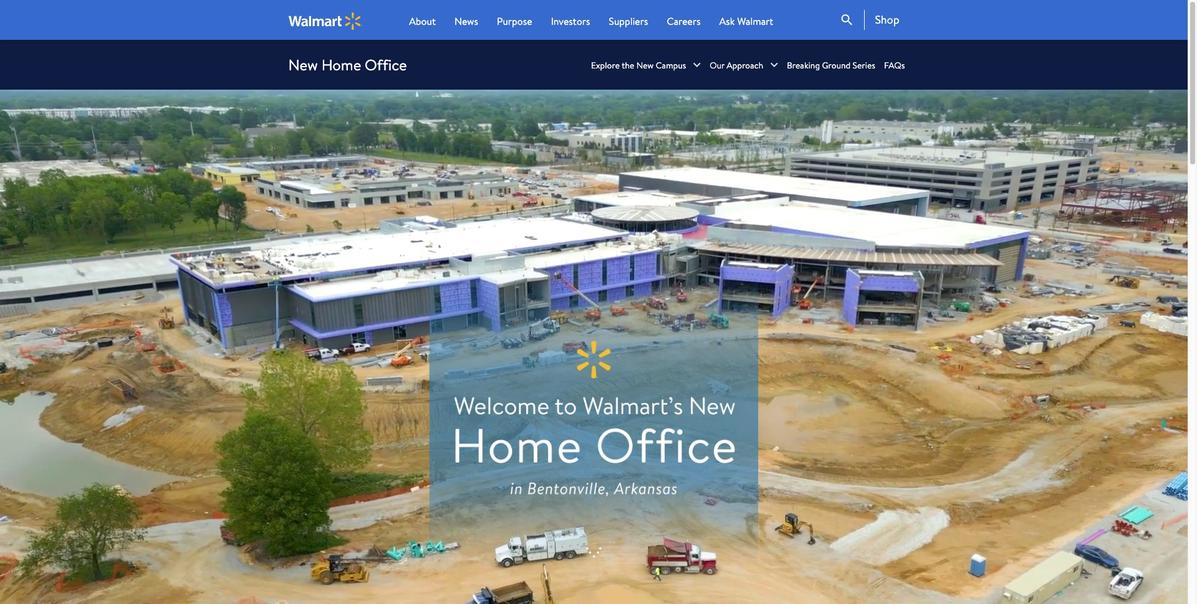 Task type: locate. For each thing, give the bounding box(es) containing it.
new
[[288, 54, 318, 75], [636, 59, 654, 71]]

our
[[710, 59, 725, 71]]

the
[[622, 59, 634, 71]]

new home office link
[[288, 54, 407, 75]]

breaking ground series
[[787, 59, 875, 71]]

0 horizontal spatial new
[[288, 54, 318, 75]]

about
[[409, 14, 436, 28]]

home image
[[288, 12, 362, 30]]

office
[[365, 54, 407, 75]]

ground
[[822, 59, 851, 71]]

new right the
[[636, 59, 654, 71]]

careers
[[667, 14, 701, 28]]

purpose button
[[497, 14, 532, 29]]

our approach
[[710, 59, 763, 71]]

breaking ground series link
[[787, 40, 875, 90]]

suppliers
[[609, 14, 648, 28]]

shop link
[[864, 10, 899, 30]]

ask
[[719, 14, 735, 28]]

campus
[[656, 59, 686, 71]]

new left home on the top left of the page
[[288, 54, 318, 75]]



Task type: describe. For each thing, give the bounding box(es) containing it.
purpose
[[497, 14, 532, 28]]

investors button
[[551, 14, 590, 29]]

walmart
[[737, 14, 773, 28]]

explore the new campus link
[[591, 40, 686, 90]]

investors
[[551, 14, 590, 28]]

news button
[[455, 14, 478, 29]]

search
[[840, 12, 854, 27]]

careers link
[[667, 14, 701, 29]]

1 horizontal spatial new
[[636, 59, 654, 71]]

ask walmart
[[719, 14, 773, 28]]

news
[[455, 14, 478, 28]]

suppliers button
[[609, 14, 648, 29]]

ask walmart link
[[719, 14, 773, 29]]

faqs
[[884, 59, 905, 71]]

our approach link
[[710, 40, 763, 90]]

explore
[[591, 59, 620, 71]]

approach
[[727, 59, 763, 71]]

about button
[[409, 14, 436, 29]]

explore the new campus
[[591, 59, 686, 71]]

new home office
[[288, 54, 407, 75]]

series
[[853, 59, 875, 71]]

shop
[[875, 12, 899, 27]]

faqs link
[[884, 40, 905, 90]]

breaking
[[787, 59, 820, 71]]

home
[[322, 54, 361, 75]]



Task type: vqa. For each thing, say whether or not it's contained in the screenshot.
ASK WALMART link in the right of the page
yes



